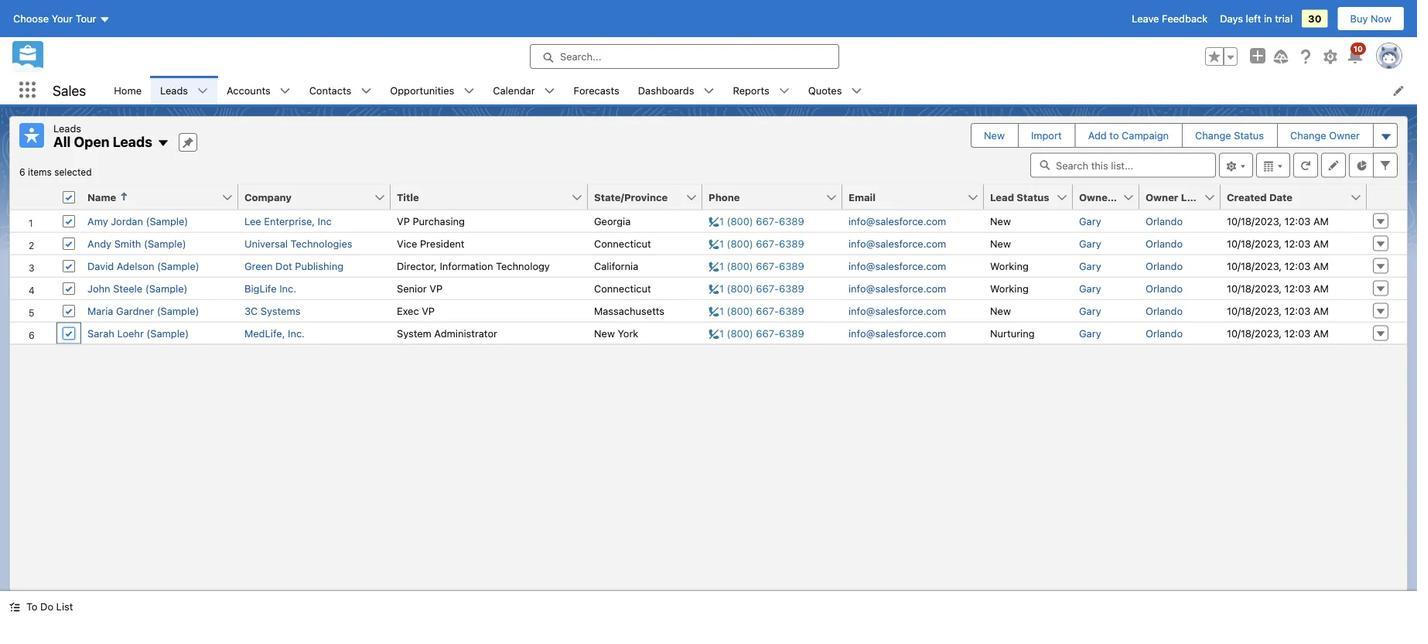 Task type: describe. For each thing, give the bounding box(es) containing it.
connecticut for senior vp
[[594, 282, 651, 294]]

vice president
[[397, 238, 465, 249]]

amy
[[87, 215, 108, 227]]

gary for system administrator
[[1080, 327, 1102, 339]]

10/18/2023, for vice president
[[1227, 238, 1282, 249]]

info@salesforce.com for exec vp
[[849, 305, 947, 317]]

new for georgia
[[991, 215, 1011, 227]]

leave
[[1132, 13, 1160, 24]]

to
[[1110, 130, 1119, 141]]

12:03 for vp purchasing
[[1285, 215, 1311, 227]]

choose your tour button
[[12, 6, 111, 31]]

gary for vp purchasing
[[1080, 215, 1102, 227]]

text default image for contacts
[[361, 86, 372, 96]]

connecticut for vice president
[[594, 238, 651, 249]]

import
[[1032, 130, 1062, 141]]

add to campaign
[[1089, 130, 1169, 141]]

home link
[[105, 76, 151, 104]]

item number element
[[10, 185, 56, 210]]

status for change status
[[1235, 130, 1265, 141]]

accounts
[[227, 84, 271, 96]]

director,
[[397, 260, 437, 272]]

click to dial disabled image for system administrator
[[709, 327, 805, 339]]

systems
[[261, 305, 301, 317]]

do
[[40, 601, 53, 613]]

nurturing
[[991, 327, 1035, 339]]

biglife
[[245, 282, 277, 294]]

0 vertical spatial owner
[[1330, 130, 1361, 141]]

accounts list item
[[218, 76, 300, 104]]

text default image for quotes
[[852, 86, 862, 96]]

12:03 for system administrator
[[1285, 327, 1311, 339]]

0 vertical spatial vp
[[397, 215, 410, 227]]

info@salesforce.com link for system administrator
[[849, 327, 947, 339]]

exec vp
[[397, 305, 435, 317]]

30
[[1309, 13, 1322, 24]]

forecasts
[[574, 84, 620, 96]]

owner inside all open leads 'grid'
[[1146, 191, 1179, 203]]

david adelson (sample)
[[87, 260, 199, 272]]

state/province
[[594, 191, 668, 203]]

am for director, information technology
[[1314, 260, 1329, 272]]

10/18/2023, for vp purchasing
[[1227, 215, 1282, 227]]

10/18/2023, 12:03 am for exec vp
[[1227, 305, 1329, 317]]

maria
[[87, 305, 113, 317]]

click to dial disabled image for vice president
[[709, 238, 805, 249]]

orlando link for system administrator
[[1146, 327, 1183, 339]]

10/18/2023, 12:03 am for system administrator
[[1227, 327, 1329, 339]]

director, information technology
[[397, 260, 550, 272]]

created date
[[1227, 191, 1293, 203]]

universal
[[245, 238, 288, 249]]

reports link
[[724, 76, 779, 104]]

biglife inc. link
[[245, 282, 296, 294]]

owner first name element
[[1073, 185, 1149, 210]]

california
[[594, 260, 639, 272]]

new for connecticut
[[991, 238, 1011, 249]]

david adelson (sample) link
[[87, 260, 199, 272]]

choose
[[13, 13, 49, 24]]

leave feedback
[[1132, 13, 1208, 24]]

info@salesforce.com for senior vp
[[849, 282, 947, 294]]

vp for exec vp
[[422, 305, 435, 317]]

technologies
[[291, 238, 353, 249]]

orlando for vp purchasing
[[1146, 215, 1183, 227]]

gardner
[[116, 305, 154, 317]]

text default image for leads
[[197, 86, 208, 96]]

massachusetts
[[594, 305, 665, 317]]

contacts link
[[300, 76, 361, 104]]

Search All Open Leads list view. search field
[[1031, 153, 1217, 178]]

universal technologies link
[[245, 238, 353, 249]]

all open leads
[[53, 133, 152, 150]]

medlife, inc. link
[[245, 327, 305, 339]]

leads list item
[[151, 76, 218, 104]]

phone
[[709, 191, 740, 203]]

leave feedback link
[[1132, 13, 1208, 24]]

all open leads|leads|list view element
[[9, 116, 1408, 591]]

gary link for vice president
[[1080, 238, 1102, 249]]

president
[[420, 238, 465, 249]]

gary link for system administrator
[[1080, 327, 1102, 339]]

change owner button
[[1279, 124, 1373, 147]]

andy smith (sample) link
[[87, 238, 186, 249]]

quotes link
[[799, 76, 852, 104]]

text default image for dashboards
[[704, 86, 715, 96]]

am for senior vp
[[1314, 282, 1329, 294]]

6
[[19, 167, 25, 178]]

green dot publishing
[[245, 260, 344, 272]]

publishing
[[295, 260, 344, 272]]

new inside button
[[984, 130, 1005, 141]]

10/18/2023, 12:03 am for vice president
[[1227, 238, 1329, 249]]

york
[[618, 327, 639, 339]]

enterprise,
[[264, 215, 315, 227]]

green dot publishing link
[[245, 260, 344, 272]]

company element
[[238, 185, 400, 210]]

am for system administrator
[[1314, 327, 1329, 339]]

last
[[1182, 191, 1203, 203]]

new for massachusetts
[[991, 305, 1011, 317]]

text default image inside to do list button
[[9, 602, 20, 613]]

list
[[56, 601, 73, 613]]

(sample) for maria gardner (sample)
[[157, 305, 199, 317]]

click to dial disabled image for senior vp
[[709, 282, 805, 294]]

your
[[52, 13, 73, 24]]

am for vice president
[[1314, 238, 1329, 249]]

text default image for calendar
[[544, 86, 555, 96]]

click to dial disabled image for vp purchasing
[[709, 215, 805, 227]]

administrator
[[434, 327, 498, 339]]

david
[[87, 260, 114, 272]]

state/province button
[[588, 185, 686, 209]]

add
[[1089, 130, 1107, 141]]

title element
[[391, 185, 597, 210]]

leads link
[[151, 76, 197, 104]]

phone element
[[703, 185, 852, 210]]

search... button
[[530, 44, 840, 69]]

smith
[[114, 238, 141, 249]]

10/18/2023, 12:03 am for director, information technology
[[1227, 260, 1329, 272]]

gary link for director, information technology
[[1080, 260, 1102, 272]]

cell inside all open leads 'grid'
[[56, 185, 81, 210]]

new york
[[594, 327, 639, 339]]

date
[[1270, 191, 1293, 203]]

working for california
[[991, 260, 1029, 272]]

john
[[87, 282, 110, 294]]

days
[[1221, 13, 1244, 24]]

title
[[397, 191, 419, 203]]

inc. for biglife inc.
[[279, 282, 296, 294]]

jordan
[[111, 215, 143, 227]]

choose your tour
[[13, 13, 96, 24]]

am for vp purchasing
[[1314, 215, 1329, 227]]

created date button
[[1221, 185, 1350, 209]]

all
[[53, 133, 71, 150]]

loehr
[[117, 327, 144, 339]]

company
[[245, 191, 292, 203]]

gary for senior vp
[[1080, 282, 1102, 294]]

contacts
[[309, 84, 352, 96]]

name button
[[81, 185, 221, 209]]

text default image for opportunities
[[464, 86, 475, 96]]

new button
[[972, 124, 1018, 147]]

sarah
[[87, 327, 114, 339]]

quotes list item
[[799, 76, 872, 104]]



Task type: vqa. For each thing, say whether or not it's contained in the screenshot.


Task type: locate. For each thing, give the bounding box(es) containing it.
6 gary link from the top
[[1080, 327, 1102, 339]]

1 vertical spatial inc.
[[288, 327, 305, 339]]

12:03 for vice president
[[1285, 238, 1311, 249]]

(sample) for david adelson (sample)
[[157, 260, 199, 272]]

sarah loehr (sample)
[[87, 327, 189, 339]]

0 horizontal spatial owner
[[1146, 191, 1179, 203]]

2 click to dial disabled image from the top
[[709, 238, 805, 249]]

3 info@salesforce.com from the top
[[849, 260, 947, 272]]

change status
[[1196, 130, 1265, 141]]

name right last at top
[[1206, 191, 1234, 203]]

1 12:03 from the top
[[1285, 215, 1311, 227]]

12:03 for director, information technology
[[1285, 260, 1311, 272]]

owner last name button
[[1140, 185, 1234, 209]]

gary link for vp purchasing
[[1080, 215, 1102, 227]]

0 vertical spatial working
[[991, 260, 1029, 272]]

working
[[991, 260, 1029, 272], [991, 282, 1029, 294]]

maria gardner (sample)
[[87, 305, 199, 317]]

1 horizontal spatial leads
[[113, 133, 152, 150]]

text default image inside contacts list item
[[361, 86, 372, 96]]

(sample) for andy smith (sample)
[[144, 238, 186, 249]]

now
[[1371, 13, 1392, 24]]

medlife, inc.
[[245, 327, 305, 339]]

vp
[[397, 215, 410, 227], [430, 282, 443, 294], [422, 305, 435, 317]]

5 orlando link from the top
[[1146, 305, 1183, 317]]

left
[[1246, 13, 1262, 24]]

selected
[[54, 167, 92, 178]]

5 gary from the top
[[1080, 305, 1102, 317]]

in
[[1265, 13, 1273, 24]]

info@salesforce.com for vp purchasing
[[849, 215, 947, 227]]

change up last at top
[[1196, 130, 1232, 141]]

3 orlando link from the top
[[1146, 260, 1183, 272]]

4 info@salesforce.com link from the top
[[849, 282, 947, 294]]

leads
[[160, 84, 188, 96], [53, 122, 81, 134], [113, 133, 152, 150]]

owner left last at top
[[1146, 191, 1179, 203]]

created date element
[[1221, 185, 1377, 210]]

10/18/2023, for director, information technology
[[1227, 260, 1282, 272]]

dashboards list item
[[629, 76, 724, 104]]

gary link
[[1080, 215, 1102, 227], [1080, 238, 1102, 249], [1080, 260, 1102, 272], [1080, 282, 1102, 294], [1080, 305, 1102, 317], [1080, 327, 1102, 339]]

text default image for accounts
[[280, 86, 291, 96]]

3 12:03 from the top
[[1285, 260, 1311, 272]]

lee
[[245, 215, 261, 227]]

text default image right reports
[[779, 86, 790, 96]]

2 gary link from the top
[[1080, 238, 1102, 249]]

none search field inside "all open leads|leads|list view" element
[[1031, 153, 1217, 178]]

1 vertical spatial status
[[1017, 191, 1050, 203]]

text default image left calendar "link"
[[464, 86, 475, 96]]

2 horizontal spatial leads
[[160, 84, 188, 96]]

5 10/18/2023, 12:03 am from the top
[[1227, 305, 1329, 317]]

buy now button
[[1338, 6, 1405, 31]]

calendar list item
[[484, 76, 565, 104]]

1 change from the left
[[1196, 130, 1232, 141]]

inc. for medlife, inc.
[[288, 327, 305, 339]]

1 info@salesforce.com from the top
[[849, 215, 947, 227]]

3 click to dial disabled image from the top
[[709, 260, 805, 272]]

5 orlando from the top
[[1146, 305, 1183, 317]]

tour
[[76, 13, 96, 24]]

inc
[[318, 215, 332, 227]]

orlando link for senior vp
[[1146, 282, 1183, 294]]

text default image right accounts
[[280, 86, 291, 96]]

information
[[440, 260, 493, 272]]

info@salesforce.com
[[849, 215, 947, 227], [849, 238, 947, 249], [849, 260, 947, 272], [849, 282, 947, 294], [849, 305, 947, 317], [849, 327, 947, 339]]

2 change from the left
[[1291, 130, 1327, 141]]

3c systems
[[245, 305, 301, 317]]

reports list item
[[724, 76, 799, 104]]

calendar link
[[484, 76, 544, 104]]

sales
[[53, 82, 86, 98]]

status up 'created'
[[1235, 130, 1265, 141]]

5 click to dial disabled image from the top
[[709, 305, 805, 317]]

2 10/18/2023, from the top
[[1227, 238, 1282, 249]]

2 vertical spatial vp
[[422, 305, 435, 317]]

title button
[[391, 185, 571, 209]]

1 orlando link from the top
[[1146, 215, 1183, 227]]

2 10/18/2023, 12:03 am from the top
[[1227, 238, 1329, 249]]

text default image inside accounts list item
[[280, 86, 291, 96]]

10/18/2023, 12:03 am
[[1227, 215, 1329, 227], [1227, 238, 1329, 249], [1227, 260, 1329, 272], [1227, 282, 1329, 294], [1227, 305, 1329, 317], [1227, 327, 1329, 339]]

6 click to dial disabled image from the top
[[709, 327, 805, 339]]

5 12:03 from the top
[[1285, 305, 1311, 317]]

orlando for exec vp
[[1146, 305, 1183, 317]]

all open leads grid
[[10, 185, 1408, 345]]

5 am from the top
[[1314, 305, 1329, 317]]

0 horizontal spatial change
[[1196, 130, 1232, 141]]

vp purchasing
[[397, 215, 465, 227]]

import button
[[1019, 124, 1075, 147]]

lee enterprise, inc
[[245, 215, 332, 227]]

add to campaign button
[[1076, 124, 1182, 147]]

orlando link for director, information technology
[[1146, 260, 1183, 272]]

orlando link for vp purchasing
[[1146, 215, 1183, 227]]

3c
[[245, 305, 258, 317]]

action element
[[1367, 185, 1408, 210]]

purchasing
[[413, 215, 465, 227]]

group
[[1206, 47, 1238, 66]]

text default image down search... button
[[704, 86, 715, 96]]

owner up created date element
[[1330, 130, 1361, 141]]

dot
[[276, 260, 292, 272]]

5 info@salesforce.com link from the top
[[849, 305, 947, 317]]

orlando link for vice president
[[1146, 238, 1183, 249]]

senior vp
[[397, 282, 443, 294]]

4 10/18/2023, 12:03 am from the top
[[1227, 282, 1329, 294]]

to
[[26, 601, 38, 613]]

orlando link for exec vp
[[1146, 305, 1183, 317]]

contacts list item
[[300, 76, 381, 104]]

2 orlando link from the top
[[1146, 238, 1183, 249]]

1 vertical spatial working
[[991, 282, 1029, 294]]

inc. down dot
[[279, 282, 296, 294]]

text default image inside dashboards 'list item'
[[704, 86, 715, 96]]

text default image inside calendar list item
[[544, 86, 555, 96]]

(sample) right adelson
[[157, 260, 199, 272]]

6 am from the top
[[1314, 327, 1329, 339]]

orlando for director, information technology
[[1146, 260, 1183, 272]]

1 am from the top
[[1314, 215, 1329, 227]]

leads image
[[19, 123, 44, 148]]

accounts link
[[218, 76, 280, 104]]

1 horizontal spatial owner
[[1330, 130, 1361, 141]]

text default image right the calendar
[[544, 86, 555, 96]]

leads right open
[[113, 133, 152, 150]]

3 gary from the top
[[1080, 260, 1102, 272]]

1 name from the left
[[87, 191, 116, 203]]

0 vertical spatial inc.
[[279, 282, 296, 294]]

(sample) right gardner
[[157, 305, 199, 317]]

name up amy
[[87, 191, 116, 203]]

maria gardner (sample) link
[[87, 305, 199, 317]]

click to dial disabled image for director, information technology
[[709, 260, 805, 272]]

all open leads status
[[19, 167, 92, 178]]

text default image inside quotes "list item"
[[852, 86, 862, 96]]

2 info@salesforce.com from the top
[[849, 238, 947, 249]]

3c systems link
[[245, 305, 301, 317]]

(sample) down name element
[[146, 215, 188, 227]]

days left in trial
[[1221, 13, 1293, 24]]

1 orlando from the top
[[1146, 215, 1183, 227]]

info@salesforce.com for system administrator
[[849, 327, 947, 339]]

6 info@salesforce.com from the top
[[849, 327, 947, 339]]

(sample) down "maria gardner (sample)" link
[[147, 327, 189, 339]]

0 vertical spatial status
[[1235, 130, 1265, 141]]

reports
[[733, 84, 770, 96]]

None search field
[[1031, 153, 1217, 178]]

2 orlando from the top
[[1146, 238, 1183, 249]]

text default image inside opportunities list item
[[464, 86, 475, 96]]

info@salesforce.com link for exec vp
[[849, 305, 947, 317]]

name
[[87, 191, 116, 203], [1206, 191, 1234, 203]]

1 horizontal spatial name
[[1206, 191, 1234, 203]]

(sample) down "david adelson (sample)" link
[[145, 282, 188, 294]]

biglife inc.
[[245, 282, 296, 294]]

info@salesforce.com link for vp purchasing
[[849, 215, 947, 227]]

gary
[[1080, 215, 1102, 227], [1080, 238, 1102, 249], [1080, 260, 1102, 272], [1080, 282, 1102, 294], [1080, 305, 1102, 317], [1080, 327, 1102, 339]]

1 gary from the top
[[1080, 215, 1102, 227]]

10/18/2023, for senior vp
[[1227, 282, 1282, 294]]

orlando for senior vp
[[1146, 282, 1183, 294]]

text default image left accounts
[[197, 86, 208, 96]]

1 10/18/2023, from the top
[[1227, 215, 1282, 227]]

adelson
[[117, 260, 154, 272]]

item number image
[[10, 185, 56, 209]]

6 orlando from the top
[[1146, 327, 1183, 339]]

text default image left to
[[9, 602, 20, 613]]

action image
[[1367, 185, 1408, 209]]

change for change status
[[1196, 130, 1232, 141]]

12:03 for exec vp
[[1285, 305, 1311, 317]]

opportunities
[[390, 84, 454, 96]]

cell
[[56, 185, 81, 210]]

1 horizontal spatial status
[[1235, 130, 1265, 141]]

10/18/2023, for exec vp
[[1227, 305, 1282, 317]]

buy
[[1351, 13, 1369, 24]]

3 info@salesforce.com link from the top
[[849, 260, 947, 272]]

universal technologies
[[245, 238, 353, 249]]

change status button
[[1183, 124, 1277, 147]]

1 vertical spatial owner
[[1146, 191, 1179, 203]]

text default image up name element
[[157, 137, 169, 149]]

1 gary link from the top
[[1080, 215, 1102, 227]]

leads right home at the top of page
[[160, 84, 188, 96]]

1 working from the top
[[991, 260, 1029, 272]]

6 10/18/2023, 12:03 am from the top
[[1227, 327, 1329, 339]]

status inside all open leads 'grid'
[[1017, 191, 1050, 203]]

state/province element
[[588, 185, 712, 210]]

10/18/2023, 12:03 am for senior vp
[[1227, 282, 1329, 294]]

info@salesforce.com link for senior vp
[[849, 282, 947, 294]]

4 orlando from the top
[[1146, 282, 1183, 294]]

change owner
[[1291, 130, 1361, 141]]

am for exec vp
[[1314, 305, 1329, 317]]

gary link for senior vp
[[1080, 282, 1102, 294]]

gary for exec vp
[[1080, 305, 1102, 317]]

10/18/2023,
[[1227, 215, 1282, 227], [1227, 238, 1282, 249], [1227, 260, 1282, 272], [1227, 282, 1282, 294], [1227, 305, 1282, 317], [1227, 327, 1282, 339]]

to do list button
[[0, 591, 82, 622]]

email element
[[843, 185, 994, 210]]

0 vertical spatial connecticut
[[594, 238, 651, 249]]

orlando for system administrator
[[1146, 327, 1183, 339]]

6 gary from the top
[[1080, 327, 1102, 339]]

1 connecticut from the top
[[594, 238, 651, 249]]

leads inside list item
[[160, 84, 188, 96]]

new
[[984, 130, 1005, 141], [991, 215, 1011, 227], [991, 238, 1011, 249], [991, 305, 1011, 317], [594, 327, 615, 339]]

text default image inside leads list item
[[197, 86, 208, 96]]

john steele (sample) link
[[87, 282, 188, 294]]

1 horizontal spatial change
[[1291, 130, 1327, 141]]

1 10/18/2023, 12:03 am from the top
[[1227, 215, 1329, 227]]

vp up vice
[[397, 215, 410, 227]]

info@salesforce.com link
[[849, 215, 947, 227], [849, 238, 947, 249], [849, 260, 947, 272], [849, 282, 947, 294], [849, 305, 947, 317], [849, 327, 947, 339]]

2 connecticut from the top
[[594, 282, 651, 294]]

text default image right quotes at the top right of page
[[852, 86, 862, 96]]

company button
[[238, 185, 374, 209]]

working for connecticut
[[991, 282, 1029, 294]]

vp right exec
[[422, 305, 435, 317]]

status right lead
[[1017, 191, 1050, 203]]

list containing home
[[105, 76, 1418, 104]]

1 click to dial disabled image from the top
[[709, 215, 805, 227]]

2 info@salesforce.com link from the top
[[849, 238, 947, 249]]

(sample) for john steele (sample)
[[145, 282, 188, 294]]

inc. down systems
[[288, 327, 305, 339]]

items
[[28, 167, 52, 178]]

0 horizontal spatial name
[[87, 191, 116, 203]]

4 10/18/2023, from the top
[[1227, 282, 1282, 294]]

4 gary link from the top
[[1080, 282, 1102, 294]]

0 horizontal spatial status
[[1017, 191, 1050, 203]]

connecticut down california
[[594, 282, 651, 294]]

click to dial disabled image for exec vp
[[709, 305, 805, 317]]

10
[[1354, 44, 1364, 53]]

4 12:03 from the top
[[1285, 282, 1311, 294]]

name element
[[81, 185, 248, 210]]

(sample) up david adelson (sample)
[[144, 238, 186, 249]]

change
[[1196, 130, 1232, 141], [1291, 130, 1327, 141]]

change up created date element
[[1291, 130, 1327, 141]]

steele
[[113, 282, 143, 294]]

text default image inside "all open leads|leads|list view" element
[[157, 137, 169, 149]]

0 horizontal spatial leads
[[53, 122, 81, 134]]

leads right leads image
[[53, 122, 81, 134]]

(sample) for amy jordan (sample)
[[146, 215, 188, 227]]

georgia
[[594, 215, 631, 227]]

4 info@salesforce.com from the top
[[849, 282, 947, 294]]

change for change owner
[[1291, 130, 1327, 141]]

campaign
[[1122, 130, 1169, 141]]

1 vertical spatial vp
[[430, 282, 443, 294]]

status
[[1235, 130, 1265, 141], [1017, 191, 1050, 203]]

gary link for exec vp
[[1080, 305, 1102, 317]]

text default image for reports
[[779, 86, 790, 96]]

trial
[[1276, 13, 1293, 24]]

4 am from the top
[[1314, 282, 1329, 294]]

owner last name element
[[1140, 185, 1234, 210]]

3 10/18/2023, 12:03 am from the top
[[1227, 260, 1329, 272]]

andy smith (sample)
[[87, 238, 186, 249]]

10/18/2023, for system administrator
[[1227, 327, 1282, 339]]

5 10/18/2023, from the top
[[1227, 305, 1282, 317]]

andy
[[87, 238, 112, 249]]

6 orlando link from the top
[[1146, 327, 1183, 339]]

4 click to dial disabled image from the top
[[709, 282, 805, 294]]

buy now
[[1351, 13, 1392, 24]]

2 name from the left
[[1206, 191, 1234, 203]]

6 10/18/2023, from the top
[[1227, 327, 1282, 339]]

10 button
[[1347, 43, 1367, 66]]

3 10/18/2023, from the top
[[1227, 260, 1282, 272]]

text default image inside reports list item
[[779, 86, 790, 96]]

vp right senior at the left top of the page
[[430, 282, 443, 294]]

connecticut up california
[[594, 238, 651, 249]]

6 info@salesforce.com link from the top
[[849, 327, 947, 339]]

name inside owner last name button
[[1206, 191, 1234, 203]]

4 orlando link from the top
[[1146, 282, 1183, 294]]

gary for director, information technology
[[1080, 260, 1102, 272]]

1 info@salesforce.com link from the top
[[849, 215, 947, 227]]

12:03 for senior vp
[[1285, 282, 1311, 294]]

quotes
[[809, 84, 842, 96]]

(sample) for sarah loehr (sample)
[[147, 327, 189, 339]]

text default image
[[197, 86, 208, 96], [779, 86, 790, 96], [852, 86, 862, 96], [157, 137, 169, 149]]

3 gary link from the top
[[1080, 260, 1102, 272]]

lead status element
[[984, 185, 1083, 210]]

3 orlando from the top
[[1146, 260, 1183, 272]]

forecasts link
[[565, 76, 629, 104]]

name inside name button
[[87, 191, 116, 203]]

opportunities list item
[[381, 76, 484, 104]]

1 vertical spatial connecticut
[[594, 282, 651, 294]]

3 am from the top
[[1314, 260, 1329, 272]]

2 gary from the top
[[1080, 238, 1102, 249]]

text default image right contacts
[[361, 86, 372, 96]]

orlando for vice president
[[1146, 238, 1183, 249]]

vp for senior vp
[[430, 282, 443, 294]]

2 working from the top
[[991, 282, 1029, 294]]

4 gary from the top
[[1080, 282, 1102, 294]]

lead
[[991, 191, 1015, 203]]

5 info@salesforce.com from the top
[[849, 305, 947, 317]]

status for lead status
[[1017, 191, 1050, 203]]

10/18/2023, 12:03 am for vp purchasing
[[1227, 215, 1329, 227]]

text default image
[[280, 86, 291, 96], [361, 86, 372, 96], [464, 86, 475, 96], [544, 86, 555, 96], [704, 86, 715, 96], [9, 602, 20, 613]]

list
[[105, 76, 1418, 104]]

5 gary link from the top
[[1080, 305, 1102, 317]]

info@salesforce.com link for vice president
[[849, 238, 947, 249]]

6 12:03 from the top
[[1285, 327, 1311, 339]]

info@salesforce.com for vice president
[[849, 238, 947, 249]]

2 12:03 from the top
[[1285, 238, 1311, 249]]

click to dial disabled image
[[709, 215, 805, 227], [709, 238, 805, 249], [709, 260, 805, 272], [709, 282, 805, 294], [709, 305, 805, 317], [709, 327, 805, 339]]

gary for vice president
[[1080, 238, 1102, 249]]

2 am from the top
[[1314, 238, 1329, 249]]



